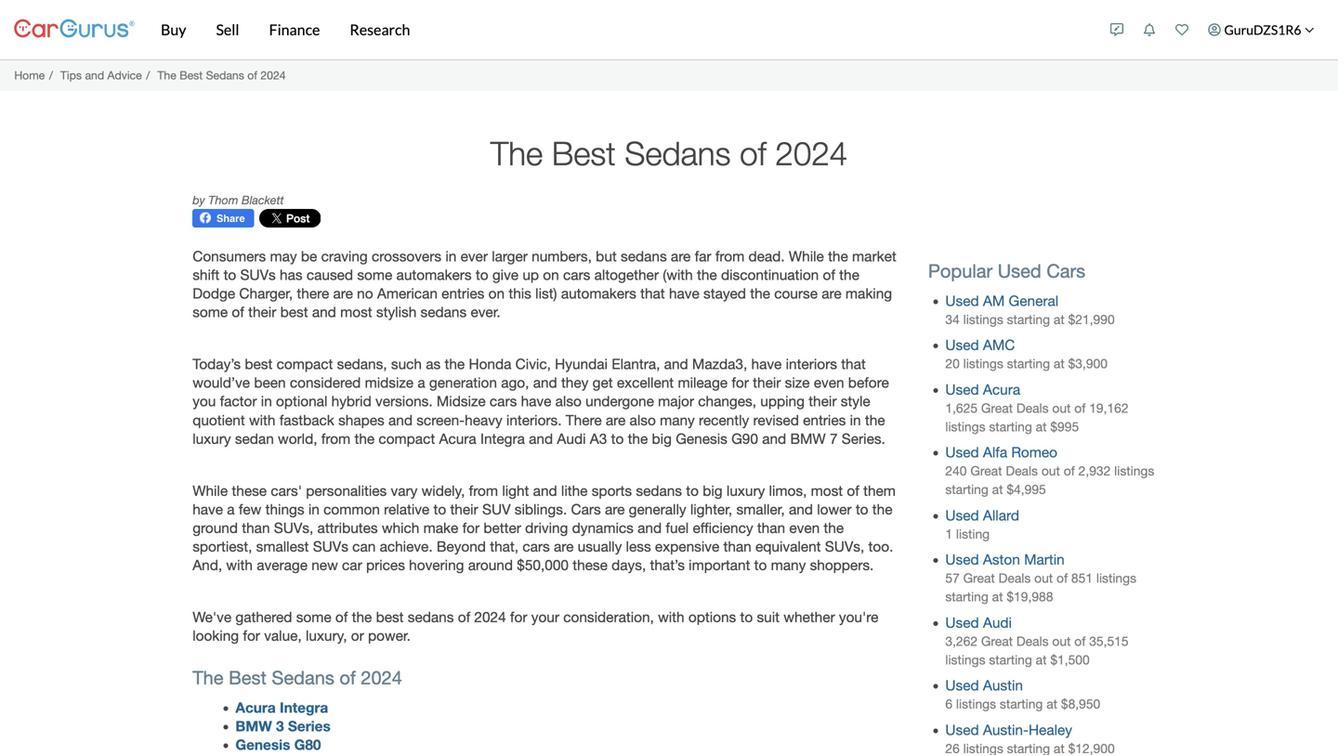 Task type: locate. For each thing, give the bounding box(es) containing it.
sportiest,
[[193, 539, 252, 555]]

the inside we've gathered some of the best sedans of 2024 for your consideration, with options to suit whether you're looking for value, luxury, or power.
[[352, 610, 372, 626]]

0 vertical spatial cars
[[563, 267, 591, 284]]

have up upping
[[752, 356, 782, 373]]

midsize
[[437, 393, 486, 410]]

0 horizontal spatial while
[[193, 483, 228, 500]]

beyond
[[437, 539, 486, 555]]

0 horizontal spatial from
[[321, 431, 351, 447]]

the down discontinuation
[[750, 285, 771, 302]]

widely,
[[422, 483, 465, 500]]

0 horizontal spatial also
[[556, 393, 582, 410]]

2024
[[261, 69, 286, 82], [776, 134, 848, 173], [474, 610, 506, 626], [361, 667, 402, 689]]

even inside while these cars' personalities vary widely, from light and lithe sports sedans to big luxury limos, most of them have a few things in common relative to their suv siblings. cars are generally lighter, smaller, and lower to the ground than suvs, attributes which make for better driving dynamics and fuel efficiency than even the sportiest, smallest suvs can achieve. beyond that, cars are usually less expensive than equivalent suvs, too. and, with average new car prices hovering around $50,000 these days, that's important to many shoppers.
[[790, 520, 820, 537]]

0 horizontal spatial bmw
[[236, 718, 272, 735]]

a left few
[[227, 502, 235, 518]]

1 horizontal spatial while
[[789, 248, 824, 265]]

used austin 6 listings starting at $8,950
[[946, 678, 1101, 712]]

1 horizontal spatial than
[[724, 539, 752, 555]]

1 vertical spatial compact
[[379, 431, 435, 447]]

great down the used audi link
[[982, 634, 1013, 649]]

at inside used am general 34 listings starting at $21,990
[[1054, 312, 1065, 327]]

great inside 1,625 great deals out of 19,162 listings starting at
[[982, 401, 1013, 416]]

0 horizontal spatial the
[[157, 69, 176, 82]]

buy
[[161, 20, 186, 39]]

of inside while these cars' personalities vary widely, from light and lithe sports sedans to big luxury limos, most of them have a few things in common relative to their suv siblings. cars are generally lighter, smaller, and lower to the ground than suvs, attributes which make for better driving dynamics and fuel efficiency than even the sportiest, smallest suvs can achieve. beyond that, cars are usually less expensive than equivalent suvs, too. and, with average new car prices hovering around $50,000 these days, that's important to many shoppers.
[[847, 483, 860, 500]]

0 horizontal spatial genesis
[[236, 737, 290, 754]]

or
[[351, 628, 364, 645]]

1 vertical spatial also
[[630, 412, 656, 429]]

listings right the 2,932
[[1115, 464, 1155, 479]]

most down no
[[340, 304, 372, 321]]

deals inside 3,262 great deals out of 35,515 listings starting at
[[1017, 634, 1049, 649]]

and inside consumers may be craving crossovers in ever larger numbers, but sedans are far from dead. while the market shift to suvs has caused some automakers to give up on cars altogether (with the discontinuation of the dodge charger, there are no american entries on this list) automakers that have stayed the course are making some of their best and most stylish sedans ever.
[[312, 304, 336, 321]]

used inside used austin 6 listings starting at $8,950
[[946, 678, 979, 695]]

attributes
[[318, 520, 378, 537]]

0 horizontal spatial luxury
[[193, 431, 231, 447]]

revised
[[753, 412, 799, 429]]

1 vertical spatial many
[[771, 557, 806, 574]]

a inside while these cars' personalities vary widely, from light and lithe sports sedans to big luxury limos, most of them have a few things in common relative to their suv siblings. cars are generally lighter, smaller, and lower to the ground than suvs, attributes which make for better driving dynamics and fuel efficiency than even the sportiest, smallest suvs can achieve. beyond that, cars are usually less expensive than equivalent suvs, too. and, with average new car prices hovering around $50,000 these days, that's important to many shoppers.
[[227, 502, 235, 518]]

1 horizontal spatial on
[[543, 267, 559, 284]]

most up lower
[[811, 483, 843, 500]]

suvs inside while these cars' personalities vary widely, from light and lithe sports sedans to big luxury limos, most of them have a few things in common relative to their suv siblings. cars are generally lighter, smaller, and lower to the ground than suvs, attributes which make for better driving dynamics and fuel efficiency than even the sportiest, smallest suvs can achieve. beyond that, cars are usually less expensive than equivalent suvs, too. and, with average new car prices hovering around $50,000 these days, that's important to many shoppers.
[[313, 539, 349, 555]]

0 horizontal spatial that
[[641, 285, 665, 302]]

for up beyond
[[463, 520, 480, 537]]

0 vertical spatial cars
[[1047, 260, 1086, 282]]

deals inside the 57 great deals out of 851 listings starting at
[[999, 571, 1031, 586]]

57
[[946, 571, 960, 586]]

0 horizontal spatial integra
[[280, 699, 328, 717]]

menu bar
[[135, 0, 1101, 59]]

the up the or
[[352, 610, 372, 626]]

0 horizontal spatial best
[[245, 356, 273, 373]]

popular
[[929, 260, 993, 282]]

starting inside used am general 34 listings starting at $21,990
[[1007, 312, 1051, 327]]

1 vertical spatial with
[[226, 557, 253, 574]]

cars
[[563, 267, 591, 284], [490, 393, 517, 410], [523, 539, 550, 555]]

and down civic,
[[533, 375, 557, 392]]

suvs, up shoppers.
[[825, 539, 865, 555]]

starting inside 3,262 great deals out of 35,515 listings starting at
[[989, 653, 1033, 668]]

1 horizontal spatial genesis
[[676, 431, 728, 447]]

used down 6
[[946, 722, 979, 739]]

whether
[[784, 610, 835, 626]]

0 horizontal spatial acura
[[236, 699, 276, 717]]

their down widely,
[[450, 502, 478, 518]]

entries up ever. in the top left of the page
[[442, 285, 485, 302]]

0 horizontal spatial cars
[[571, 502, 601, 518]]

to inside we've gathered some of the best sedans of 2024 for your consideration, with options to suit whether you're looking for value, luxury, or power.
[[740, 610, 753, 626]]

even down interiors
[[814, 375, 845, 392]]

luxury down quotient
[[193, 431, 231, 447]]

used alfa romeo
[[946, 444, 1058, 461]]

are
[[671, 248, 691, 265], [333, 285, 353, 302], [822, 285, 842, 302], [606, 412, 626, 429], [605, 502, 625, 518], [554, 539, 574, 555]]

aston
[[983, 552, 1021, 569]]

menu bar containing buy
[[135, 0, 1101, 59]]

/
[[49, 69, 53, 82], [146, 69, 150, 82]]

acura integra link
[[236, 699, 328, 717]]

0 vertical spatial even
[[814, 375, 845, 392]]

bmw inside acura integra bmw 3 series genesis g80
[[236, 718, 272, 735]]

best inside consumers may be craving crossovers in ever larger numbers, but sedans are far from dead. while the market shift to suvs has caused some automakers to give up on cars altogether (with the discontinuation of the dodge charger, there are no american entries on this list) automakers that have stayed the course are making some of their best and most stylish sedans ever.
[[280, 304, 308, 321]]

2 horizontal spatial the
[[491, 134, 543, 173]]

0 vertical spatial integra
[[481, 431, 525, 447]]

larger
[[492, 248, 528, 265]]

course
[[775, 285, 818, 302]]

1 vertical spatial cars
[[490, 393, 517, 410]]

to down consumers
[[224, 267, 236, 284]]

1 horizontal spatial most
[[811, 483, 843, 500]]

automakers up american
[[397, 267, 472, 284]]

acura inside acura integra bmw 3 series genesis g80
[[236, 699, 276, 717]]

deals for aston
[[999, 571, 1031, 586]]

genesis down recently
[[676, 431, 728, 447]]

$3,900
[[1069, 357, 1108, 372]]

listings down 1,625
[[946, 420, 986, 435]]

and,
[[193, 557, 222, 574]]

1 horizontal spatial integra
[[481, 431, 525, 447]]

in left ever
[[446, 248, 457, 265]]

equivalent
[[756, 539, 821, 555]]

with inside the today's best compact sedans, such as the honda civic, hyundai elantra, and mazda3, have interiors that would've been considered midsize a generation ago, and they get excellent mileage for their size even before you factor in optional hybrid versions. midsize cars have also undergone major changes, upping their style quotient with fastback shapes and screen-heavy interiors. there are also many recently revised entries in the luxury sedan world, from the compact acura integra and audi a3 to the big genesis g90 and bmw 7 series.
[[249, 412, 276, 429]]

2 horizontal spatial cars
[[563, 267, 591, 284]]

used am general link
[[946, 293, 1059, 310]]

great inside the 57 great deals out of 851 listings starting at
[[964, 571, 995, 586]]

out inside 1,625 great deals out of 19,162 listings starting at
[[1053, 401, 1071, 416]]

listing
[[957, 527, 990, 542]]

at inside 1,625 great deals out of 19,162 listings starting at
[[1036, 420, 1047, 435]]

bmw left '3'
[[236, 718, 272, 735]]

2 horizontal spatial some
[[357, 267, 393, 284]]

0 horizontal spatial a
[[227, 502, 235, 518]]

0 vertical spatial that
[[641, 285, 665, 302]]

entries inside consumers may be craving crossovers in ever larger numbers, but sedans are far from dead. while the market shift to suvs has caused some automakers to give up on cars altogether (with the discontinuation of the dodge charger, there are no american entries on this list) automakers that have stayed the course are making some of their best and most stylish sedans ever.
[[442, 285, 485, 302]]

a for midsize
[[418, 375, 425, 392]]

0 horizontal spatial cars
[[490, 393, 517, 410]]

with down "sportiest,"
[[226, 557, 253, 574]]

of
[[248, 69, 257, 82], [740, 134, 767, 173], [823, 267, 836, 284], [232, 304, 244, 321], [1075, 401, 1086, 416], [1064, 464, 1075, 479], [847, 483, 860, 500], [1057, 571, 1068, 586], [336, 610, 348, 626], [458, 610, 470, 626], [1075, 634, 1086, 649], [340, 667, 356, 689]]

listings inside the 57 great deals out of 851 listings starting at
[[1097, 571, 1137, 586]]

before
[[849, 375, 889, 392]]

deals for acura
[[1017, 401, 1049, 416]]

out up $1,500
[[1053, 634, 1071, 649]]

for up changes,
[[732, 375, 749, 392]]

0 vertical spatial luxury
[[193, 431, 231, 447]]

1 horizontal spatial compact
[[379, 431, 435, 447]]

$50,000
[[517, 557, 569, 574]]

to left suit
[[740, 610, 753, 626]]

used acura link
[[946, 382, 1021, 398]]

have down '(with'
[[669, 285, 700, 302]]

1 vertical spatial even
[[790, 520, 820, 537]]

0 horizontal spatial automakers
[[397, 267, 472, 284]]

and up mileage
[[664, 356, 689, 373]]

used austin-healey
[[946, 722, 1073, 739]]

most inside while these cars' personalities vary widely, from light and lithe sports sedans to big luxury limos, most of them have a few things in common relative to their suv siblings. cars are generally lighter, smaller, and lower to the ground than suvs, attributes which make for better driving dynamics and fuel efficiency than even the sportiest, smallest suvs can achieve. beyond that, cars are usually less expensive than equivalent suvs, too. and, with average new car prices hovering around $50,000 these days, that's important to many shoppers.
[[811, 483, 843, 500]]

0 vertical spatial with
[[249, 412, 276, 429]]

1 vertical spatial suvs,
[[825, 539, 865, 555]]

0 vertical spatial a
[[418, 375, 425, 392]]

consumers may be craving crossovers in ever larger numbers, but sedans are far from dead. while the market shift to suvs has caused some automakers to give up on cars altogether (with the discontinuation of the dodge charger, there are no american entries on this list) automakers that have stayed the course are making some of their best and most stylish sedans ever.
[[193, 248, 897, 321]]

2 vertical spatial from
[[469, 483, 498, 500]]

best up "power."
[[376, 610, 404, 626]]

3,262 great deals out of 35,515 listings starting at
[[946, 634, 1129, 668]]

1 vertical spatial a
[[227, 502, 235, 518]]

user icon image
[[1209, 23, 1222, 36]]

from up suv
[[469, 483, 498, 500]]

0 horizontal spatial on
[[489, 285, 505, 302]]

1 vertical spatial big
[[703, 483, 723, 500]]

out inside '240 great deals out of 2,932 listings starting at'
[[1042, 464, 1061, 479]]

tips
[[60, 69, 82, 82]]

at up healey
[[1047, 697, 1058, 712]]

give
[[493, 267, 519, 284]]

used up 6
[[946, 678, 979, 695]]

that inside the today's best compact sedans, such as the honda civic, hyundai elantra, and mazda3, have interiors that would've been considered midsize a generation ago, and they get excellent mileage for their size even before you factor in optional hybrid versions. midsize cars have also undergone major changes, upping their style quotient with fastback shapes and screen-heavy interiors. there are also many recently revised entries in the luxury sedan world, from the compact acura integra and audi a3 to the big genesis g90 and bmw 7 series.
[[841, 356, 866, 373]]

bmw left 7
[[791, 431, 826, 447]]

1 horizontal spatial luxury
[[727, 483, 765, 500]]

1 vertical spatial the
[[491, 134, 543, 173]]

1 horizontal spatial entries
[[803, 412, 846, 429]]

1 vertical spatial bmw
[[236, 718, 272, 735]]

1 horizontal spatial /
[[146, 69, 150, 82]]

entries
[[442, 285, 485, 302], [803, 412, 846, 429]]

a
[[418, 375, 425, 392], [227, 502, 235, 518]]

used inside used am general 34 listings starting at $21,990
[[946, 293, 979, 310]]

1 horizontal spatial bmw
[[791, 431, 826, 447]]

0 horizontal spatial suvs,
[[274, 520, 314, 537]]

listings right 851
[[1097, 571, 1137, 586]]

we've gathered some of the best sedans of 2024 for your consideration, with options to suit whether you're looking for value, luxury, or power.
[[193, 610, 879, 645]]

deals for alfa
[[1006, 464, 1038, 479]]

starting inside 1,625 great deals out of 19,162 listings starting at
[[989, 420, 1033, 435]]

big up lighter, at bottom right
[[703, 483, 723, 500]]

used for am
[[946, 293, 979, 310]]

1 horizontal spatial the
[[193, 667, 224, 689]]

cars inside while these cars' personalities vary widely, from light and lithe sports sedans to big luxury limos, most of them have a few things in common relative to their suv siblings. cars are generally lighter, smaller, and lower to the ground than suvs, attributes which make for better driving dynamics and fuel efficiency than even the sportiest, smallest suvs can achieve. beyond that, cars are usually less expensive than equivalent suvs, too. and, with average new car prices hovering around $50,000 these days, that's important to many shoppers.
[[571, 502, 601, 518]]

used up 57 at the bottom of the page
[[946, 552, 979, 569]]

used for austin
[[946, 678, 979, 695]]

home
[[14, 69, 45, 82]]

while inside while these cars' personalities vary widely, from light and lithe sports sedans to big luxury limos, most of them have a few things in common relative to their suv siblings. cars are generally lighter, smaller, and lower to the ground than suvs, attributes which make for better driving dynamics and fuel efficiency than even the sportiest, smallest suvs can achieve. beyond that, cars are usually less expensive than equivalent suvs, too. and, with average new car prices hovering around $50,000 these days, that's important to many shoppers.
[[193, 483, 228, 500]]

than down smaller,
[[757, 520, 786, 537]]

their up upping
[[753, 375, 781, 392]]

out for used acura
[[1053, 401, 1071, 416]]

options
[[689, 610, 736, 626]]

while up ground
[[193, 483, 228, 500]]

listings inside 1,625 great deals out of 19,162 listings starting at
[[946, 420, 986, 435]]

many down equivalent
[[771, 557, 806, 574]]

deals for audi
[[1017, 634, 1049, 649]]

with inside we've gathered some of the best sedans of 2024 for your consideration, with options to suit whether you're looking for value, luxury, or power.
[[658, 610, 685, 626]]

shift
[[193, 267, 220, 284]]

1 vertical spatial entries
[[803, 412, 846, 429]]

sedan
[[235, 431, 274, 447]]

1 / from the left
[[49, 69, 53, 82]]

used up 240
[[946, 444, 979, 461]]

deals inside '240 great deals out of 2,932 listings starting at'
[[1006, 464, 1038, 479]]

series
[[288, 718, 331, 735]]

to right a3
[[611, 431, 624, 447]]

0 vertical spatial suvs
[[240, 267, 276, 284]]

acura inside the today's best compact sedans, such as the honda civic, hyundai elantra, and mazda3, have interiors that would've been considered midsize a generation ago, and they get excellent mileage for their size even before you factor in optional hybrid versions. midsize cars have also undergone major changes, upping their style quotient with fastback shapes and screen-heavy interiors. there are also many recently revised entries in the luxury sedan world, from the compact acura integra and audi a3 to the big genesis g90 and bmw 7 series.
[[439, 431, 477, 447]]

their
[[248, 304, 276, 321], [753, 375, 781, 392], [809, 393, 837, 410], [450, 502, 478, 518]]

out for used alfa romeo
[[1042, 464, 1061, 479]]

of inside 3,262 great deals out of 35,515 listings starting at
[[1075, 634, 1086, 649]]

used for amc
[[946, 337, 979, 354]]

deals up $4,995
[[1006, 464, 1038, 479]]

few
[[239, 502, 262, 518]]

ground
[[193, 520, 238, 537]]

at inside the used amc 20 listings starting at $3,900
[[1054, 357, 1065, 372]]

achieve.
[[380, 539, 433, 555]]

many inside the today's best compact sedans, such as the honda civic, hyundai elantra, and mazda3, have interiors that would've been considered midsize a generation ago, and they get excellent mileage for their size even before you factor in optional hybrid versions. midsize cars have also undergone major changes, upping their style quotient with fastback shapes and screen-heavy interiors. there are also many recently revised entries in the luxury sedan world, from the compact acura integra and audi a3 to the big genesis g90 and bmw 7 series.
[[660, 412, 695, 429]]

add a car review image
[[1111, 23, 1124, 36]]

sedans up altogether
[[621, 248, 667, 265]]

1 vertical spatial suvs
[[313, 539, 349, 555]]

for inside while these cars' personalities vary widely, from light and lithe sports sedans to big luxury limos, most of them have a few things in common relative to their suv siblings. cars are generally lighter, smaller, and lower to the ground than suvs, attributes which make for better driving dynamics and fuel efficiency than even the sportiest, smallest suvs can achieve. beyond that, cars are usually less expensive than equivalent suvs, too. and, with average new car prices hovering around $50,000 these days, that's important to many shoppers.
[[463, 520, 480, 537]]

most
[[340, 304, 372, 321], [811, 483, 843, 500]]

style
[[841, 393, 871, 410]]

out inside the 57 great deals out of 851 listings starting at
[[1035, 571, 1053, 586]]

have up ground
[[193, 502, 223, 518]]

suvs up 'new'
[[313, 539, 349, 555]]

some down dodge
[[193, 304, 228, 321]]

luxury inside while these cars' personalities vary widely, from light and lithe sports sedans to big luxury limos, most of them have a few things in common relative to their suv siblings. cars are generally lighter, smaller, and lower to the ground than suvs, attributes which make for better driving dynamics and fuel efficiency than even the sportiest, smallest suvs can achieve. beyond that, cars are usually less expensive than equivalent suvs, too. and, with average new car prices hovering around $50,000 these days, that's important to many shoppers.
[[727, 483, 765, 500]]

better
[[484, 520, 521, 537]]

0 horizontal spatial audi
[[557, 431, 586, 447]]

stylish
[[376, 304, 417, 321]]

0 horizontal spatial sedans
[[206, 69, 244, 82]]

stayed
[[704, 285, 746, 302]]

are up '(with'
[[671, 248, 691, 265]]

these up few
[[232, 483, 267, 500]]

1 vertical spatial integra
[[280, 699, 328, 717]]

than down efficiency
[[724, 539, 752, 555]]

1 horizontal spatial the best sedans of 2024
[[491, 134, 848, 173]]

out down the romeo
[[1042, 464, 1061, 479]]

used allard 1 listing
[[946, 507, 1020, 542]]

listings inside the used amc 20 listings starting at $3,900
[[964, 357, 1004, 372]]

at left $1,500
[[1036, 653, 1047, 668]]

0 vertical spatial the best sedans of 2024
[[491, 134, 848, 173]]

in right things
[[308, 502, 320, 518]]

starting inside '240 great deals out of 2,932 listings starting at'
[[946, 483, 989, 498]]

cars down lithe
[[571, 502, 601, 518]]

used up 3,262
[[946, 615, 979, 632]]

around
[[468, 557, 513, 574]]

recently
[[699, 412, 749, 429]]

cars down ago,
[[490, 393, 517, 410]]

out inside 3,262 great deals out of 35,515 listings starting at
[[1053, 634, 1071, 649]]

there
[[297, 285, 329, 302]]

1 horizontal spatial from
[[469, 483, 498, 500]]

used up 'listing'
[[946, 507, 979, 524]]

0 horizontal spatial suvs
[[240, 267, 276, 284]]

at up the used audi link
[[993, 590, 1004, 605]]

$19,988
[[1007, 590, 1054, 605]]

on down give
[[489, 285, 505, 302]]

gurudzs1r6 menu
[[1101, 4, 1325, 56]]

acura down the used amc 20 listings starting at $3,900
[[983, 382, 1021, 398]]

2 vertical spatial cars
[[523, 539, 550, 555]]

1 horizontal spatial some
[[296, 610, 332, 626]]

1 horizontal spatial a
[[418, 375, 425, 392]]

are down driving
[[554, 539, 574, 555]]

ago,
[[501, 375, 529, 392]]

1 vertical spatial acura
[[439, 431, 477, 447]]

of inside the 57 great deals out of 851 listings starting at
[[1057, 571, 1068, 586]]

1 vertical spatial luxury
[[727, 483, 765, 500]]

deals up the romeo
[[1017, 401, 1049, 416]]

at up allard on the bottom right of the page
[[993, 483, 1004, 498]]

from inside consumers may be craving crossovers in ever larger numbers, but sedans are far from dead. while the market shift to suvs has caused some automakers to give up on cars altogether (with the discontinuation of the dodge charger, there are no american entries on this list) automakers that have stayed the course are making some of their best and most stylish sedans ever.
[[716, 248, 745, 265]]

2 horizontal spatial from
[[716, 248, 745, 265]]

0 horizontal spatial big
[[652, 431, 672, 447]]

1 vertical spatial audi
[[983, 615, 1012, 632]]

big inside the today's best compact sedans, such as the honda civic, hyundai elantra, and mazda3, have interiors that would've been considered midsize a generation ago, and they get excellent mileage for their size even before you factor in optional hybrid versions. midsize cars have also undergone major changes, upping their style quotient with fastback shapes and screen-heavy interiors. there are also many recently revised entries in the luxury sedan world, from the compact acura integra and audi a3 to the big genesis g90 and bmw 7 series.
[[652, 431, 672, 447]]

2 vertical spatial some
[[296, 610, 332, 626]]

0 vertical spatial acura
[[983, 382, 1021, 398]]

listings inside used austin 6 listings starting at $8,950
[[957, 697, 997, 712]]

1 vertical spatial best
[[552, 134, 616, 173]]

dodge
[[193, 285, 235, 302]]

1 vertical spatial cars
[[571, 502, 601, 518]]

1 horizontal spatial big
[[703, 483, 723, 500]]

starting down austin
[[1000, 697, 1043, 712]]

that inside consumers may be craving crossovers in ever larger numbers, but sedans are far from dead. while the market shift to suvs has caused some automakers to give up on cars altogether (with the discontinuation of the dodge charger, there are no american entries on this list) automakers that have stayed the course are making some of their best and most stylish sedans ever.
[[641, 285, 665, 302]]

siblings.
[[515, 502, 567, 518]]

be
[[301, 248, 317, 265]]

used inside used allard 1 listing
[[946, 507, 979, 524]]

out for used aston martin
[[1035, 571, 1053, 586]]

listings down used amc link at top right
[[964, 357, 1004, 372]]

even
[[814, 375, 845, 392], [790, 520, 820, 537]]

crossovers
[[372, 248, 442, 265]]

romeo
[[1012, 444, 1058, 461]]

2,932
[[1079, 464, 1111, 479]]

great for audi
[[982, 634, 1013, 649]]

the best sedans of 2024
[[491, 134, 848, 173], [193, 667, 402, 689]]

35,515
[[1090, 634, 1129, 649]]

0 horizontal spatial compact
[[277, 356, 333, 373]]

0 vertical spatial audi
[[557, 431, 586, 447]]

cars up general
[[1047, 260, 1086, 282]]

from inside the today's best compact sedans, such as the honda civic, hyundai elantra, and mazda3, have interiors that would've been considered midsize a generation ago, and they get excellent mileage for their size even before you factor in optional hybrid versions. midsize cars have also undergone major changes, upping their style quotient with fastback shapes and screen-heavy interiors. there are also many recently revised entries in the luxury sedan world, from the compact acura integra and audi a3 to the big genesis g90 and bmw 7 series.
[[321, 431, 351, 447]]

out up $995
[[1053, 401, 1071, 416]]

luxury,
[[306, 628, 347, 645]]

2024 inside we've gathered some of the best sedans of 2024 for your consideration, with options to suit whether you're looking for value, luxury, or power.
[[474, 610, 506, 626]]

from right far
[[716, 248, 745, 265]]

and down versions.
[[389, 412, 413, 429]]

their inside while these cars' personalities vary widely, from light and lithe sports sedans to big luxury limos, most of them have a few things in common relative to their suv siblings. cars are generally lighter, smaller, and lower to the ground than suvs, attributes which make for better driving dynamics and fuel efficiency than even the sportiest, smallest suvs can achieve. beyond that, cars are usually less expensive than equivalent suvs, too. and, with average new car prices hovering around $50,000 these days, that's important to many shoppers.
[[450, 502, 478, 518]]

research button
[[335, 0, 425, 59]]

and down revised
[[762, 431, 787, 447]]

luxury
[[193, 431, 231, 447], [727, 483, 765, 500]]

deals inside 1,625 great deals out of 19,162 listings starting at
[[1017, 401, 1049, 416]]

listings inside 3,262 great deals out of 35,515 listings starting at
[[946, 653, 986, 668]]

deals down used aston martin link
[[999, 571, 1031, 586]]

has
[[280, 267, 303, 284]]

even inside the today's best compact sedans, such as the honda civic, hyundai elantra, and mazda3, have interiors that would've been considered midsize a generation ago, and they get excellent mileage for their size even before you factor in optional hybrid versions. midsize cars have also undergone major changes, upping their style quotient with fastback shapes and screen-heavy interiors. there are also many recently revised entries in the luxury sedan world, from the compact acura integra and audi a3 to the big genesis g90 and bmw 7 series.
[[814, 375, 845, 392]]

martin
[[1025, 552, 1065, 569]]

car
[[342, 557, 362, 574]]

even up equivalent
[[790, 520, 820, 537]]

2 horizontal spatial best
[[376, 610, 404, 626]]

american
[[377, 285, 438, 302]]

bmw
[[791, 431, 826, 447], [236, 718, 272, 735]]

some up no
[[357, 267, 393, 284]]

0 vertical spatial compact
[[277, 356, 333, 373]]

prices
[[366, 557, 405, 574]]

versions.
[[376, 393, 433, 410]]

important
[[689, 557, 751, 574]]

at left $995
[[1036, 420, 1047, 435]]

on
[[543, 267, 559, 284], [489, 285, 505, 302]]

used inside the used amc 20 listings starting at $3,900
[[946, 337, 979, 354]]

0 vertical spatial genesis
[[676, 431, 728, 447]]

starting inside the used amc 20 listings starting at $3,900
[[1007, 357, 1051, 372]]

starting down general
[[1007, 312, 1051, 327]]

great inside 3,262 great deals out of 35,515 listings starting at
[[982, 634, 1013, 649]]

great inside '240 great deals out of 2,932 listings starting at'
[[971, 464, 1003, 479]]

0 horizontal spatial best
[[180, 69, 203, 82]]

to up make
[[434, 502, 446, 518]]

a inside the today's best compact sedans, such as the honda civic, hyundai elantra, and mazda3, have interiors that would've been considered midsize a generation ago, and they get excellent mileage for their size even before you factor in optional hybrid versions. midsize cars have also undergone major changes, upping their style quotient with fastback shapes and screen-heavy interiors. there are also many recently revised entries in the luxury sedan world, from the compact acura integra and audi a3 to the big genesis g90 and bmw 7 series.
[[418, 375, 425, 392]]

used for aston
[[946, 552, 979, 569]]

many down major
[[660, 412, 695, 429]]

to up lighter, at bottom right
[[686, 483, 699, 500]]

lower
[[817, 502, 852, 518]]

cars'
[[271, 483, 302, 500]]

0 horizontal spatial these
[[232, 483, 267, 500]]

of inside '240 great deals out of 2,932 listings starting at'
[[1064, 464, 1075, 479]]

at inside used austin 6 listings starting at $8,950
[[1047, 697, 1058, 712]]

and down limos,
[[789, 502, 813, 518]]

cars up $50,000
[[523, 539, 550, 555]]

0 horizontal spatial many
[[660, 412, 695, 429]]

1 horizontal spatial suvs
[[313, 539, 349, 555]]

1 vertical spatial automakers
[[561, 285, 637, 302]]

0 vertical spatial while
[[789, 248, 824, 265]]

/ right advice
[[146, 69, 150, 82]]



Task type: describe. For each thing, give the bounding box(es) containing it.
some inside we've gathered some of the best sedans of 2024 for your consideration, with options to suit whether you're looking for value, luxury, or power.
[[296, 610, 332, 626]]

to down "them"
[[856, 502, 869, 518]]

at inside the 57 great deals out of 851 listings starting at
[[993, 590, 1004, 605]]

for left your at the left bottom of page
[[510, 610, 528, 626]]

in down been
[[261, 393, 272, 410]]

$21,990
[[1069, 312, 1115, 327]]

too.
[[869, 539, 894, 555]]

dead.
[[749, 248, 785, 265]]

cars inside the today's best compact sedans, such as the honda civic, hyundai elantra, and mazda3, have interiors that would've been considered midsize a generation ago, and they get excellent mileage for their size even before you factor in optional hybrid versions. midsize cars have also undergone major changes, upping their style quotient with fastback shapes and screen-heavy interiors. there are also many recently revised entries in the luxury sedan world, from the compact acura integra and audi a3 to the big genesis g90 and bmw 7 series.
[[490, 393, 517, 410]]

amc
[[983, 337, 1015, 354]]

2 horizontal spatial sedans
[[625, 134, 731, 173]]

are down sports
[[605, 502, 625, 518]]

2 / from the left
[[146, 69, 150, 82]]

0 vertical spatial these
[[232, 483, 267, 500]]

by
[[193, 193, 205, 207]]

size
[[785, 375, 810, 392]]

used alfa romeo link
[[946, 444, 1058, 461]]

are left no
[[333, 285, 353, 302]]

1 horizontal spatial suvs,
[[825, 539, 865, 555]]

used amc link
[[946, 337, 1015, 354]]

the up series.
[[865, 412, 885, 429]]

starting inside the 57 great deals out of 851 listings starting at
[[946, 590, 989, 605]]

0 horizontal spatial some
[[193, 304, 228, 321]]

austin
[[983, 678, 1023, 695]]

a for have
[[227, 502, 235, 518]]

there
[[566, 412, 602, 429]]

listings inside '240 great deals out of 2,932 listings starting at'
[[1115, 464, 1155, 479]]

have inside consumers may be craving crossovers in ever larger numbers, but sedans are far from dead. while the market shift to suvs has caused some automakers to give up on cars altogether (with the discontinuation of the dodge charger, there are no american entries on this list) automakers that have stayed the course are making some of their best and most stylish sedans ever.
[[669, 285, 700, 302]]

smallest
[[256, 539, 309, 555]]

with inside while these cars' personalities vary widely, from light and lithe sports sedans to big luxury limos, most of them have a few things in common relative to their suv siblings. cars are generally lighter, smaller, and lower to the ground than suvs, attributes which make for better driving dynamics and fuel efficiency than even the sportiest, smallest suvs can achieve. beyond that, cars are usually less expensive than equivalent suvs, too. and, with average new car prices hovering around $50,000 these days, that's important to many shoppers.
[[226, 557, 253, 574]]

1,625 great deals out of 19,162 listings starting at
[[946, 401, 1129, 435]]

the down far
[[697, 267, 717, 284]]

1 vertical spatial the best sedans of 2024
[[193, 667, 402, 689]]

in inside consumers may be craving crossovers in ever larger numbers, but sedans are far from dead. while the market shift to suvs has caused some automakers to give up on cars altogether (with the discontinuation of the dodge charger, there are no american entries on this list) automakers that have stayed the course are making some of their best and most stylish sedans ever.
[[446, 248, 457, 265]]

at inside '240 great deals out of 2,932 listings starting at'
[[993, 483, 1004, 498]]

in inside while these cars' personalities vary widely, from light and lithe sports sedans to big luxury limos, most of them have a few things in common relative to their suv siblings. cars are generally lighter, smaller, and lower to the ground than suvs, attributes which make for better driving dynamics and fuel efficiency than even the sportiest, smallest suvs can achieve. beyond that, cars are usually less expensive than equivalent suvs, too. and, with average new car prices hovering around $50,000 these days, that's important to many shoppers.
[[308, 502, 320, 518]]

quotient
[[193, 412, 245, 429]]

austin-
[[983, 722, 1029, 739]]

less
[[626, 539, 651, 555]]

best inside we've gathered some of the best sedans of 2024 for your consideration, with options to suit whether you're looking for value, luxury, or power.
[[376, 610, 404, 626]]

series.
[[842, 431, 886, 447]]

851
[[1072, 571, 1093, 586]]

genesis g80 link
[[236, 737, 321, 754]]

generally
[[629, 502, 687, 518]]

great for alfa
[[971, 464, 1003, 479]]

big inside while these cars' personalities vary widely, from light and lithe sports sedans to big luxury limos, most of them have a few things in common relative to their suv siblings. cars are generally lighter, smaller, and lower to the ground than suvs, attributes which make for better driving dynamics and fuel efficiency than even the sportiest, smallest suvs can achieve. beyond that, cars are usually less expensive than equivalent suvs, too. and, with average new car prices hovering around $50,000 these days, that's important to many shoppers.
[[703, 483, 723, 500]]

cars inside while these cars' personalities vary widely, from light and lithe sports sedans to big luxury limos, most of them have a few things in common relative to their suv siblings. cars are generally lighter, smaller, and lower to the ground than suvs, attributes which make for better driving dynamics and fuel efficiency than even the sportiest, smallest suvs can achieve. beyond that, cars are usually less expensive than equivalent suvs, too. and, with average new car prices hovering around $50,000 these days, that's important to many shoppers.
[[523, 539, 550, 555]]

listings inside used am general 34 listings starting at $21,990
[[964, 312, 1004, 327]]

1 horizontal spatial cars
[[1047, 260, 1086, 282]]

common
[[324, 502, 380, 518]]

the up making
[[840, 267, 860, 284]]

chevron down image
[[1305, 25, 1315, 35]]

are right course
[[822, 285, 842, 302]]

the down "them"
[[873, 502, 893, 518]]

average
[[257, 557, 308, 574]]

34
[[946, 312, 960, 327]]

general
[[1009, 293, 1059, 310]]

suit
[[757, 610, 780, 626]]

suvs inside consumers may be craving crossovers in ever larger numbers, but sedans are far from dead. while the market shift to suvs has caused some automakers to give up on cars altogether (with the discontinuation of the dodge charger, there are no american entries on this list) automakers that have stayed the course are making some of their best and most stylish sedans ever.
[[240, 267, 276, 284]]

bmw inside the today's best compact sedans, such as the honda civic, hyundai elantra, and mazda3, have interiors that would've been considered midsize a generation ago, and they get excellent mileage for their size even before you factor in optional hybrid versions. midsize cars have also undergone major changes, upping their style quotient with fastback shapes and screen-heavy interiors. there are also many recently revised entries in the luxury sedan world, from the compact acura integra and audi a3 to the big genesis g90 and bmw 7 series.
[[791, 431, 826, 447]]

they
[[561, 375, 589, 392]]

while these cars' personalities vary widely, from light and lithe sports sedans to big luxury limos, most of them have a few things in common relative to their suv siblings. cars are generally lighter, smaller, and lower to the ground than suvs, attributes which make for better driving dynamics and fuel efficiency than even the sportiest, smallest suvs can achieve. beyond that, cars are usually less expensive than equivalent suvs, too. and, with average new car prices hovering around $50,000 these days, that's important to many shoppers.
[[193, 483, 896, 574]]

generation
[[429, 375, 497, 392]]

finance
[[269, 20, 320, 39]]

charger,
[[239, 285, 293, 302]]

which
[[382, 520, 420, 537]]

acura integra bmw 3 series genesis g80
[[236, 699, 331, 754]]

that's
[[650, 557, 685, 574]]

personalities
[[306, 483, 387, 500]]

used for acura
[[946, 382, 979, 398]]

the up generation
[[445, 356, 465, 373]]

relative
[[384, 502, 430, 518]]

used aston martin link
[[946, 552, 1065, 569]]

in down style
[[850, 412, 861, 429]]

factor
[[220, 393, 257, 410]]

power.
[[368, 628, 411, 645]]

mazda3,
[[692, 356, 748, 373]]

0 vertical spatial on
[[543, 267, 559, 284]]

used allard link
[[946, 507, 1020, 524]]

gurudzs1r6
[[1225, 22, 1302, 38]]

0 vertical spatial suvs,
[[274, 520, 314, 537]]

of inside 1,625 great deals out of 19,162 listings starting at
[[1075, 401, 1086, 416]]

the right a3
[[628, 431, 648, 447]]

240
[[946, 464, 967, 479]]

6
[[946, 697, 953, 712]]

their down size
[[809, 393, 837, 410]]

we've
[[193, 610, 232, 626]]

the left market at right top
[[828, 248, 849, 265]]

1 horizontal spatial audi
[[983, 615, 1012, 632]]

tips and advice link
[[60, 69, 142, 82]]

many inside while these cars' personalities vary widely, from light and lithe sports sedans to big luxury limos, most of them have a few things in common relative to their suv siblings. cars are generally lighter, smaller, and lower to the ground than suvs, attributes which make for better driving dynamics and fuel efficiency than even the sportiest, smallest suvs can achieve. beyond that, cars are usually less expensive than equivalent suvs, too. and, with average new car prices hovering around $50,000 these days, that's important to many shoppers.
[[771, 557, 806, 574]]

their inside consumers may be craving crossovers in ever larger numbers, but sedans are far from dead. while the market shift to suvs has caused some automakers to give up on cars altogether (with the discontinuation of the dodge charger, there are no american entries on this list) automakers that have stayed the course are making some of their best and most stylish sedans ever.
[[248, 304, 276, 321]]

and down "generally"
[[638, 520, 662, 537]]

and down interiors.
[[529, 431, 553, 447]]

while inside consumers may be craving crossovers in ever larger numbers, but sedans are far from dead. while the market shift to suvs has caused some automakers to give up on cars altogether (with the discontinuation of the dodge charger, there are no american entries on this list) automakers that have stayed the course are making some of their best and most stylish sedans ever.
[[789, 248, 824, 265]]

1 vertical spatial these
[[573, 557, 608, 574]]

used for austin-
[[946, 722, 979, 739]]

buy button
[[146, 0, 201, 59]]

cars inside consumers may be craving crossovers in ever larger numbers, but sedans are far from dead. while the market shift to suvs has caused some automakers to give up on cars altogether (with the discontinuation of the dodge charger, there are no american entries on this list) automakers that have stayed the course are making some of their best and most stylish sedans ever.
[[563, 267, 591, 284]]

heavy
[[465, 412, 503, 429]]

integra inside acura integra bmw 3 series genesis g80
[[280, 699, 328, 717]]

are inside the today's best compact sedans, such as the honda civic, hyundai elantra, and mazda3, have interiors that would've been considered midsize a generation ago, and they get excellent mileage for their size even before you factor in optional hybrid versions. midsize cars have also undergone major changes, upping their style quotient with fastback shapes and screen-heavy interiors. there are also many recently revised entries in the luxury sedan world, from the compact acura integra and audi a3 to the big genesis g90 and bmw 7 series.
[[606, 412, 626, 429]]

luxury inside the today's best compact sedans, such as the honda civic, hyundai elantra, and mazda3, have interiors that would've been considered midsize a generation ago, and they get excellent mileage for their size even before you factor in optional hybrid versions. midsize cars have also undergone major changes, upping their style quotient with fastback shapes and screen-heavy interiors. there are also many recently revised entries in the luxury sedan world, from the compact acura integra and audi a3 to the big genesis g90 and bmw 7 series.
[[193, 431, 231, 447]]

from inside while these cars' personalities vary widely, from light and lithe sports sedans to big luxury limos, most of them have a few things in common relative to their suv siblings. cars are generally lighter, smaller, and lower to the ground than suvs, attributes which make for better driving dynamics and fuel efficiency than even the sportiest, smallest suvs can achieve. beyond that, cars are usually less expensive than equivalent suvs, too. and, with average new car prices hovering around $50,000 these days, that's important to many shoppers.
[[469, 483, 498, 500]]

out for used audi
[[1053, 634, 1071, 649]]

to inside the today's best compact sedans, such as the honda civic, hyundai elantra, and mazda3, have interiors that would've been considered midsize a generation ago, and they get excellent mileage for their size even before you factor in optional hybrid versions. midsize cars have also undergone major changes, upping their style quotient with fastback shapes and screen-heavy interiors. there are also many recently revised entries in the luxury sedan world, from the compact acura integra and audi a3 to the big genesis g90 and bmw 7 series.
[[611, 431, 624, 447]]

civic,
[[516, 356, 551, 373]]

genesis inside the today's best compact sedans, such as the honda civic, hyundai elantra, and mazda3, have interiors that would've been considered midsize a generation ago, and they get excellent mileage for their size even before you factor in optional hybrid versions. midsize cars have also undergone major changes, upping their style quotient with fastback shapes and screen-heavy interiors. there are also many recently revised entries in the luxury sedan world, from the compact acura integra and audi a3 to the big genesis g90 and bmw 7 series.
[[676, 431, 728, 447]]

2 vertical spatial the
[[193, 667, 224, 689]]

and right the tips
[[85, 69, 104, 82]]

your
[[531, 610, 560, 626]]

you
[[193, 393, 216, 410]]

audi inside the today's best compact sedans, such as the honda civic, hyundai elantra, and mazda3, have interiors that would've been considered midsize a generation ago, and they get excellent mileage for their size even before you factor in optional hybrid versions. midsize cars have also undergone major changes, upping their style quotient with fastback shapes and screen-heavy interiors. there are also many recently revised entries in the luxury sedan world, from the compact acura integra and audi a3 to the big genesis g90 and bmw 7 series.
[[557, 431, 586, 447]]

a3
[[590, 431, 607, 447]]

used austin-healey link
[[946, 722, 1073, 739]]

integra inside the today's best compact sedans, such as the honda civic, hyundai elantra, and mazda3, have interiors that would've been considered midsize a generation ago, and they get excellent mileage for their size even before you factor in optional hybrid versions. midsize cars have also undergone major changes, upping their style quotient with fastback shapes and screen-heavy interiors. there are also many recently revised entries in the luxury sedan world, from the compact acura integra and audi a3 to the big genesis g90 and bmw 7 series.
[[481, 431, 525, 447]]

and up the siblings.
[[533, 483, 557, 500]]

sell button
[[201, 0, 254, 59]]

0 vertical spatial sedans
[[206, 69, 244, 82]]

dynamics
[[572, 520, 634, 537]]

used for allard
[[946, 507, 979, 524]]

g80
[[294, 737, 321, 754]]

genesis inside acura integra bmw 3 series genesis g80
[[236, 737, 290, 754]]

2 vertical spatial sedans
[[272, 667, 334, 689]]

lighter,
[[691, 502, 733, 518]]

allard
[[983, 507, 1020, 524]]

great for aston
[[964, 571, 995, 586]]

used audi link
[[946, 615, 1012, 632]]

have inside while these cars' personalities vary widely, from light and lithe sports sedans to big luxury limos, most of them have a few things in common relative to their suv siblings. cars are generally lighter, smaller, and lower to the ground than suvs, attributes which make for better driving dynamics and fuel efficiency than even the sportiest, smallest suvs can achieve. beyond that, cars are usually less expensive than equivalent suvs, too. and, with average new car prices hovering around $50,000 these days, that's important to many shoppers.
[[193, 502, 223, 518]]

the down lower
[[824, 520, 844, 537]]

discontinuation
[[721, 267, 819, 284]]

ever
[[461, 248, 488, 265]]

healey
[[1029, 722, 1073, 739]]

2 horizontal spatial acura
[[983, 382, 1021, 398]]

used up general
[[998, 260, 1042, 282]]

1 vertical spatial on
[[489, 285, 505, 302]]

2 horizontal spatial best
[[552, 134, 616, 173]]

undergone
[[586, 393, 654, 410]]

open notifications image
[[1143, 23, 1156, 36]]

to down equivalent
[[755, 557, 767, 574]]

upping
[[761, 393, 805, 410]]

used for audi
[[946, 615, 979, 632]]

can
[[352, 539, 376, 555]]

0 horizontal spatial than
[[242, 520, 270, 537]]

consideration,
[[564, 610, 654, 626]]

sedans down american
[[421, 304, 467, 321]]

to down ever
[[476, 267, 489, 284]]

been
[[254, 375, 286, 392]]

popular used cars
[[929, 260, 1086, 282]]

1
[[946, 527, 953, 542]]

used for alfa
[[946, 444, 979, 461]]

most inside consumers may be craving crossovers in ever larger numbers, but sedans are far from dead. while the market shift to suvs has caused some automakers to give up on cars altogether (with the discontinuation of the dodge charger, there are no american entries on this list) automakers that have stayed the course are making some of their best and most stylish sedans ever.
[[340, 304, 372, 321]]

at inside 3,262 great deals out of 35,515 listings starting at
[[1036, 653, 1047, 668]]

for down gathered
[[243, 628, 260, 645]]

$995
[[1051, 420, 1079, 435]]

sedans inside while these cars' personalities vary widely, from light and lithe sports sedans to big luxury limos, most of them have a few things in common relative to their suv siblings. cars are generally lighter, smaller, and lower to the ground than suvs, attributes which make for better driving dynamics and fuel efficiency than even the sportiest, smallest suvs can achieve. beyond that, cars are usually less expensive than equivalent suvs, too. and, with average new car prices hovering around $50,000 these days, that's important to many shoppers.
[[636, 483, 682, 500]]

light
[[502, 483, 529, 500]]

have up interiors.
[[521, 393, 552, 410]]

make
[[424, 520, 459, 537]]

the down shapes
[[355, 431, 375, 447]]

would've
[[193, 375, 250, 392]]

saved cars image
[[1176, 23, 1189, 36]]

entries inside the today's best compact sedans, such as the honda civic, hyundai elantra, and mazda3, have interiors that would've been considered midsize a generation ago, and they get excellent mileage for their size even before you factor in optional hybrid versions. midsize cars have also undergone major changes, upping their style quotient with fastback shapes and screen-heavy interiors. there are also many recently revised entries in the luxury sedan world, from the compact acura integra and audi a3 to the big genesis g90 and bmw 7 series.
[[803, 412, 846, 429]]

used acura
[[946, 382, 1021, 398]]

for inside the today's best compact sedans, such as the honda civic, hyundai elantra, and mazda3, have interiors that would've been considered midsize a generation ago, and they get excellent mileage for their size even before you factor in optional hybrid versions. midsize cars have also undergone major changes, upping their style quotient with fastback shapes and screen-heavy interiors. there are also many recently revised entries in the luxury sedan world, from the compact acura integra and audi a3 to the big genesis g90 and bmw 7 series.
[[732, 375, 749, 392]]

1 horizontal spatial also
[[630, 412, 656, 429]]

1 horizontal spatial best
[[229, 667, 267, 689]]

gurudzs1r6 button
[[1199, 4, 1325, 56]]

0 vertical spatial the
[[157, 69, 176, 82]]

numbers,
[[532, 248, 592, 265]]

sedans inside we've gathered some of the best sedans of 2024 for your consideration, with options to suit whether you're looking for value, luxury, or power.
[[408, 610, 454, 626]]

best inside the today's best compact sedans, such as the honda civic, hyundai elantra, and mazda3, have interiors that would've been considered midsize a generation ago, and they get excellent mileage for their size even before you factor in optional hybrid versions. midsize cars have also undergone major changes, upping their style quotient with fastback shapes and screen-heavy interiors. there are also many recently revised entries in the luxury sedan world, from the compact acura integra and audi a3 to the big genesis g90 and bmw 7 series.
[[245, 356, 273, 373]]

far
[[695, 248, 712, 265]]

cargurus logo homepage link image
[[14, 3, 135, 56]]

starting inside used austin 6 listings starting at $8,950
[[1000, 697, 1043, 712]]

that,
[[490, 539, 519, 555]]

shapes
[[338, 412, 385, 429]]

0 vertical spatial automakers
[[397, 267, 472, 284]]

market
[[852, 248, 897, 265]]

home link
[[14, 69, 45, 82]]

great for acura
[[982, 401, 1013, 416]]

mileage
[[678, 375, 728, 392]]

2 horizontal spatial than
[[757, 520, 786, 537]]

0 vertical spatial also
[[556, 393, 582, 410]]



Task type: vqa. For each thing, say whether or not it's contained in the screenshot.


